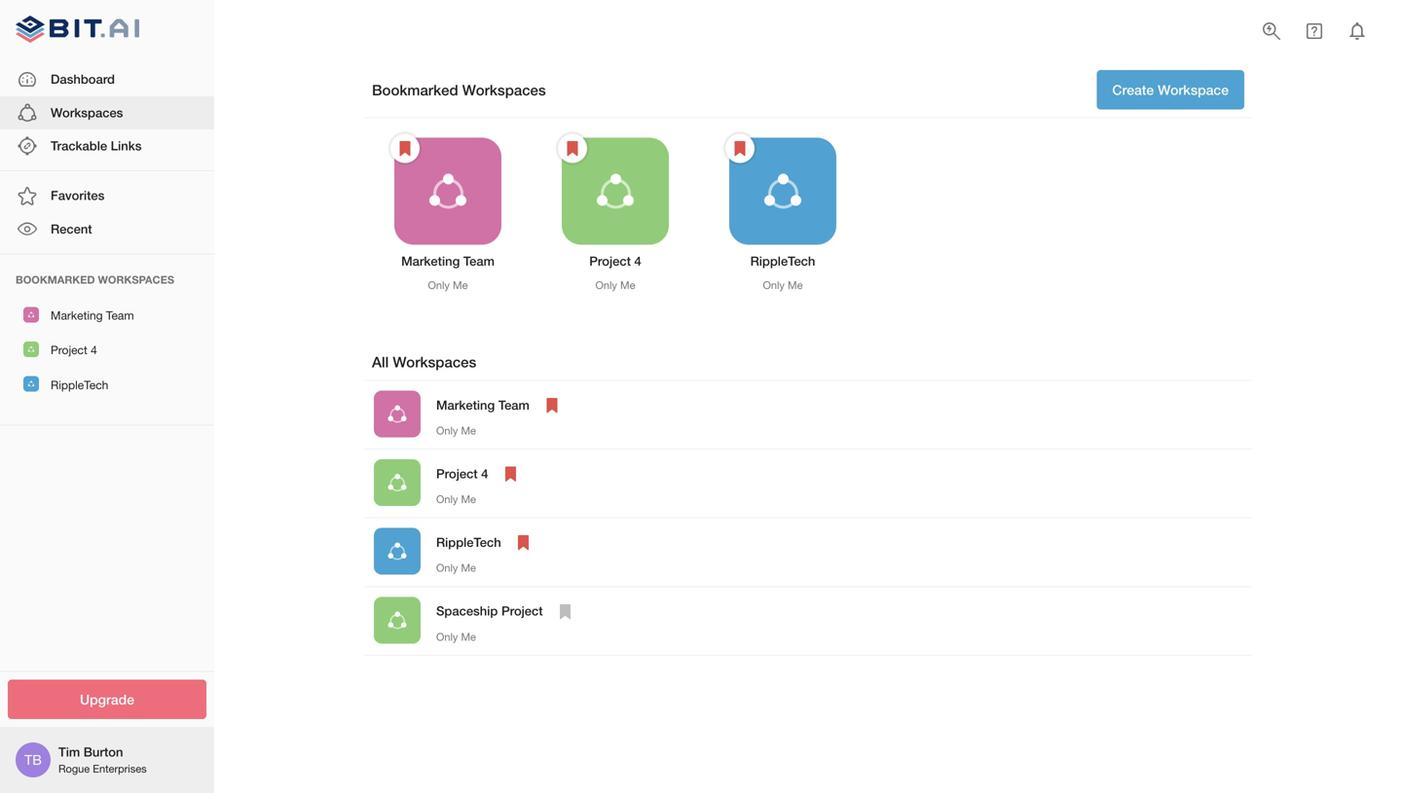 Task type: vqa. For each thing, say whether or not it's contained in the screenshot.
the BOOKMARKED
yes



Task type: locate. For each thing, give the bounding box(es) containing it.
project 4 button
[[0, 332, 214, 367]]

dashboard button
[[0, 63, 214, 96]]

workspaces down dashboard
[[51, 105, 123, 120]]

0 vertical spatial 4
[[634, 254, 641, 269]]

only
[[428, 279, 450, 292], [595, 279, 617, 292], [763, 279, 785, 292], [436, 425, 458, 437], [436, 493, 458, 506], [436, 562, 458, 575], [436, 631, 458, 643]]

0 vertical spatial team
[[463, 254, 495, 269]]

only me
[[428, 279, 468, 292], [595, 279, 635, 292], [763, 279, 803, 292], [436, 425, 476, 437], [436, 493, 476, 506], [436, 562, 476, 575], [436, 631, 476, 643]]

marketing team inside "button"
[[51, 309, 134, 322]]

2 horizontal spatial team
[[498, 398, 530, 413]]

workspace
[[1158, 82, 1229, 98]]

remove bookmark image
[[728, 137, 752, 160], [540, 394, 564, 417], [512, 531, 535, 555]]

bookmarked workspaces
[[372, 81, 546, 99]]

rippletech
[[750, 254, 815, 269], [51, 378, 108, 392], [436, 535, 501, 550]]

4
[[634, 254, 641, 269], [91, 343, 97, 357], [481, 466, 488, 481]]

1 vertical spatial marketing
[[51, 309, 103, 322]]

2 vertical spatial remove bookmark image
[[512, 531, 535, 555]]

1 vertical spatial marketing team
[[51, 309, 134, 322]]

workspaces button
[[0, 96, 214, 129]]

project
[[589, 254, 631, 269], [51, 343, 87, 357], [436, 466, 478, 481], [501, 604, 543, 619]]

2 horizontal spatial rippletech
[[750, 254, 815, 269]]

0 horizontal spatial team
[[106, 309, 134, 322]]

project 4 inside 'button'
[[51, 343, 97, 357]]

1 vertical spatial 4
[[91, 343, 97, 357]]

1 vertical spatial rippletech
[[51, 378, 108, 392]]

remove bookmark image for project
[[561, 137, 584, 160]]

4 inside 'button'
[[91, 343, 97, 357]]

marketing inside "button"
[[51, 309, 103, 322]]

workspaces right bookmarked
[[462, 81, 546, 99]]

workspaces inside 'button'
[[51, 105, 123, 120]]

bookmark image
[[554, 600, 577, 623]]

1 horizontal spatial team
[[463, 254, 495, 269]]

2 vertical spatial rippletech
[[436, 535, 501, 550]]

me
[[453, 279, 468, 292], [620, 279, 635, 292], [788, 279, 803, 292], [461, 425, 476, 437], [461, 493, 476, 506], [461, 562, 476, 575], [461, 631, 476, 643]]

trackable links
[[51, 138, 142, 153]]

marketing team
[[401, 254, 495, 269], [51, 309, 134, 322], [436, 398, 530, 413]]

workspaces
[[462, 81, 546, 99], [51, 105, 123, 120], [393, 353, 476, 371]]

1 vertical spatial project 4
[[51, 343, 97, 357]]

marketing
[[401, 254, 460, 269], [51, 309, 103, 322], [436, 398, 495, 413]]

marketing team button
[[0, 298, 214, 332]]

0 vertical spatial remove bookmark image
[[728, 137, 752, 160]]

tim
[[58, 745, 80, 760]]

1 vertical spatial team
[[106, 309, 134, 322]]

team
[[463, 254, 495, 269], [106, 309, 134, 322], [498, 398, 530, 413]]

bookmarked
[[372, 81, 458, 99]]

0 vertical spatial workspaces
[[462, 81, 546, 99]]

0 vertical spatial rippletech
[[750, 254, 815, 269]]

favorites
[[51, 188, 105, 203]]

2 vertical spatial workspaces
[[393, 353, 476, 371]]

workspaces for bookmarked workspaces
[[462, 81, 546, 99]]

1 horizontal spatial remove bookmark image
[[540, 394, 564, 417]]

0 vertical spatial marketing
[[401, 254, 460, 269]]

1 vertical spatial workspaces
[[51, 105, 123, 120]]

0 horizontal spatial remove bookmark image
[[393, 137, 417, 160]]

project 4
[[589, 254, 641, 269], [51, 343, 97, 357], [436, 466, 488, 481]]

dashboard
[[51, 72, 115, 87]]

remove bookmark image
[[393, 137, 417, 160], [561, 137, 584, 160], [499, 463, 522, 486]]

spaceship
[[436, 604, 498, 619]]

rogue
[[58, 763, 90, 775]]

upgrade
[[80, 692, 134, 708]]

2 vertical spatial project 4
[[436, 466, 488, 481]]

0 horizontal spatial 4
[[91, 343, 97, 357]]

1 vertical spatial remove bookmark image
[[540, 394, 564, 417]]

all workspaces
[[372, 353, 476, 371]]

workspaces right all
[[393, 353, 476, 371]]

rippletech button
[[0, 367, 214, 401]]

2 vertical spatial 4
[[481, 466, 488, 481]]

2 horizontal spatial remove bookmark image
[[561, 137, 584, 160]]

0 horizontal spatial rippletech
[[51, 378, 108, 392]]

0 horizontal spatial project 4
[[51, 343, 97, 357]]

1 horizontal spatial 4
[[481, 466, 488, 481]]

remove bookmark image for marketing team
[[540, 394, 564, 417]]

0 horizontal spatial remove bookmark image
[[512, 531, 535, 555]]

links
[[111, 138, 142, 153]]

2 horizontal spatial project 4
[[589, 254, 641, 269]]

0 vertical spatial project 4
[[589, 254, 641, 269]]



Task type: describe. For each thing, give the bounding box(es) containing it.
1 horizontal spatial remove bookmark image
[[499, 463, 522, 486]]

remove bookmark image for marketing
[[393, 137, 417, 160]]

tim burton rogue enterprises
[[58, 745, 147, 775]]

burton
[[84, 745, 123, 760]]

2 vertical spatial team
[[498, 398, 530, 413]]

trackable
[[51, 138, 107, 153]]

tb
[[25, 752, 42, 768]]

all
[[372, 353, 389, 371]]

enterprises
[[93, 763, 147, 775]]

rippletech inside rippletech button
[[51, 378, 108, 392]]

recent button
[[0, 213, 214, 246]]

1 horizontal spatial project 4
[[436, 466, 488, 481]]

favorites button
[[0, 179, 214, 213]]

recent
[[51, 221, 92, 236]]

2 vertical spatial marketing team
[[436, 398, 530, 413]]

bookmarked
[[16, 274, 95, 286]]

trackable links button
[[0, 129, 214, 163]]

project inside 'button'
[[51, 343, 87, 357]]

team inside "button"
[[106, 309, 134, 322]]

workspaces
[[98, 274, 174, 286]]

bookmarked workspaces
[[16, 274, 174, 286]]

2 horizontal spatial remove bookmark image
[[728, 137, 752, 160]]

create
[[1112, 82, 1154, 98]]

remove bookmark image for rippletech
[[512, 531, 535, 555]]

create workspace
[[1112, 82, 1229, 98]]

1 horizontal spatial rippletech
[[436, 535, 501, 550]]

spaceship project
[[436, 604, 543, 619]]

2 horizontal spatial 4
[[634, 254, 641, 269]]

workspaces for all workspaces
[[393, 353, 476, 371]]

0 vertical spatial marketing team
[[401, 254, 495, 269]]

2 vertical spatial marketing
[[436, 398, 495, 413]]

upgrade button
[[8, 680, 206, 720]]



